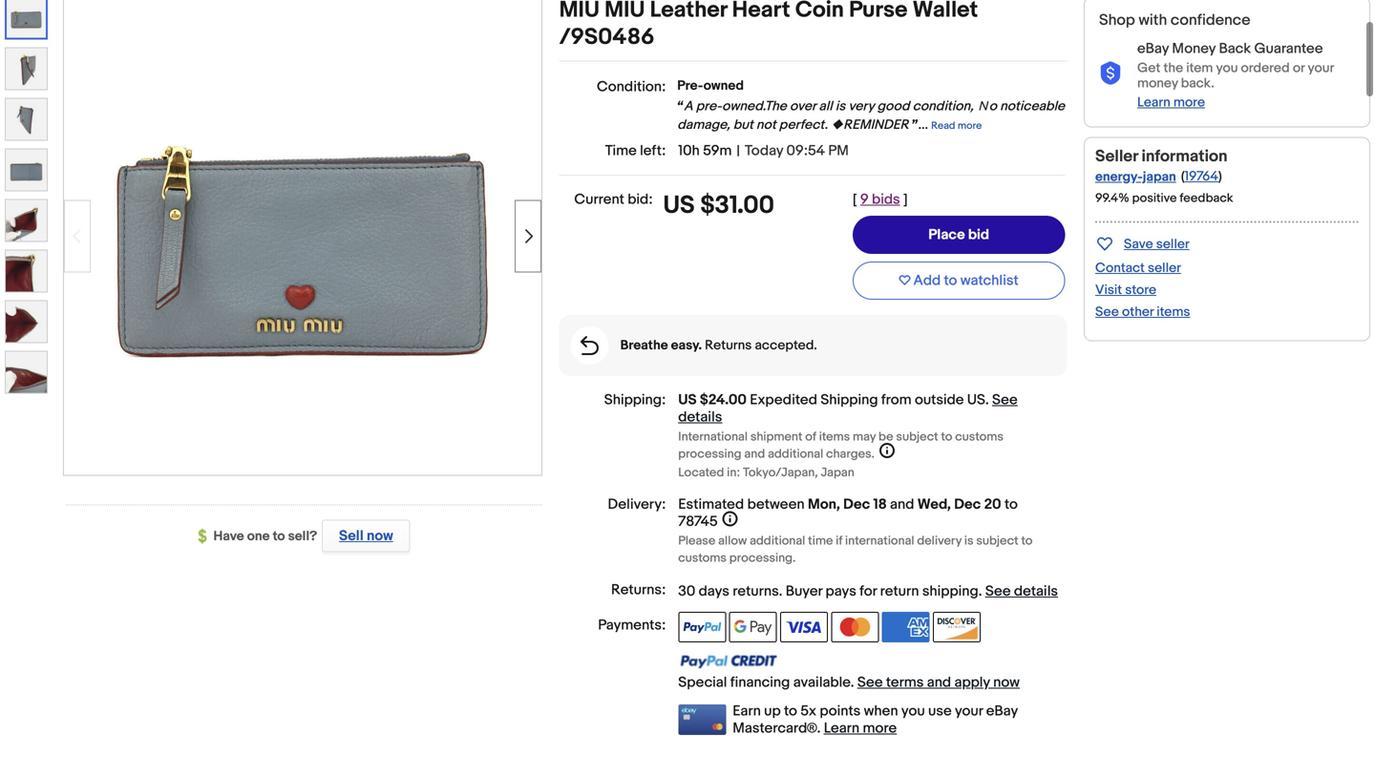 Task type: locate. For each thing, give the bounding box(es) containing it.
0 vertical spatial additional
[[768, 447, 823, 462]]

1 miu from the left
[[559, 0, 600, 24]]

with details__icon image left breathe
[[581, 336, 599, 355]]

delivery:
[[608, 496, 666, 513]]

see down visit
[[1095, 304, 1119, 320]]

picture 2 of 8 image
[[6, 48, 47, 89]]

details right 'shipping'
[[1014, 583, 1058, 600]]

learn more link down money
[[1137, 94, 1205, 111]]

|
[[737, 142, 740, 159]]

seller right save
[[1156, 236, 1190, 253]]

store
[[1125, 282, 1156, 298]]

0 vertical spatial is
[[835, 98, 845, 115]]

us
[[663, 191, 695, 221], [678, 392, 697, 409], [967, 392, 985, 409]]

1 vertical spatial customs
[[678, 551, 727, 566]]

international
[[678, 430, 748, 445]]

you inside ebay money back guarantee get the item you ordered or your money back. learn more
[[1216, 60, 1238, 76]]

seller
[[1095, 147, 1138, 167]]

0 vertical spatial learn
[[1137, 94, 1171, 111]]

items right other
[[1157, 304, 1190, 320]]

1 vertical spatial now
[[993, 674, 1020, 691]]

1 horizontal spatial with details__icon image
[[1099, 62, 1122, 86]]

0 vertical spatial your
[[1308, 60, 1334, 76]]

1 horizontal spatial details
[[1014, 583, 1058, 600]]

0 horizontal spatial with details__icon image
[[581, 336, 599, 355]]

see right 'shipping'
[[985, 583, 1011, 600]]

learn down money
[[1137, 94, 1171, 111]]

your inside earn up to 5x points when you use your ebay mastercard®.
[[955, 703, 983, 720]]

purse
[[849, 0, 908, 24]]

to right 20
[[1005, 496, 1018, 513]]

discover image
[[933, 612, 981, 643]]

condition:
[[597, 78, 666, 95]]

is right 'all'
[[835, 98, 845, 115]]

us for us $31.00
[[663, 191, 695, 221]]

additional inside please allow additional time if international delivery is subject to customs processing.
[[750, 534, 805, 549]]

pre-owned
[[677, 78, 744, 94]]

dec left 20
[[954, 496, 981, 513]]

breathe easy. returns accepted.
[[620, 338, 817, 354]]

/9s0486
[[559, 24, 654, 51]]

. left buyer
[[779, 583, 782, 600]]

0 vertical spatial now
[[367, 528, 393, 545]]

0 horizontal spatial learn more link
[[824, 720, 897, 737]]

and
[[744, 447, 765, 462], [890, 496, 914, 513], [927, 674, 951, 691]]

more down ｎo
[[958, 120, 982, 132]]

picture 1 of 8 image
[[7, 0, 46, 38]]

1 horizontal spatial your
[[1308, 60, 1334, 76]]

time
[[605, 142, 637, 159]]

guarantee
[[1254, 40, 1323, 57]]

expedited
[[750, 392, 817, 409]]

0 horizontal spatial you
[[901, 703, 925, 720]]

0 vertical spatial learn more link
[[1137, 94, 1205, 111]]

learn more link
[[1137, 94, 1205, 111], [824, 720, 897, 737]]

subject inside please allow additional time if international delivery is subject to customs processing.
[[976, 534, 1019, 549]]

2 horizontal spatial more
[[1174, 94, 1205, 111]]

google pay image
[[729, 612, 777, 643]]

0 vertical spatial more
[[1174, 94, 1205, 111]]

0 horizontal spatial items
[[819, 430, 850, 445]]

tokyo/japan,
[[743, 466, 818, 480]]

us left $24.00 on the right bottom of the page
[[678, 392, 697, 409]]

shop
[[1099, 11, 1135, 30]]

to left 5x
[[784, 703, 797, 720]]

see up the when
[[857, 674, 883, 691]]

)
[[1219, 168, 1222, 185]]

1 horizontal spatial is
[[964, 534, 974, 549]]

pre-
[[677, 78, 704, 94]]

0 horizontal spatial ebay
[[986, 703, 1018, 720]]

2 vertical spatial and
[[927, 674, 951, 691]]

ebay down apply
[[986, 703, 1018, 720]]

visit store link
[[1095, 282, 1156, 298]]

and right the 18
[[890, 496, 914, 513]]

1 horizontal spatial more
[[958, 120, 982, 132]]

to right delivery
[[1021, 534, 1033, 549]]

.
[[985, 392, 989, 409], [779, 583, 782, 600], [979, 583, 982, 600]]

1 vertical spatial ebay
[[986, 703, 1018, 720]]

subject
[[896, 430, 938, 445], [976, 534, 1019, 549]]

to
[[944, 272, 957, 289], [941, 430, 952, 445], [1005, 496, 1018, 513], [273, 529, 285, 545], [1021, 534, 1033, 549], [784, 703, 797, 720]]

days
[[699, 583, 729, 600]]

ordered
[[1241, 60, 1290, 76]]

and for available.
[[927, 674, 951, 691]]

1 horizontal spatial you
[[1216, 60, 1238, 76]]

your down apply
[[955, 703, 983, 720]]

0 horizontal spatial details
[[678, 409, 722, 426]]

0 vertical spatial seller
[[1156, 236, 1190, 253]]

money
[[1172, 40, 1216, 57]]

processing
[[678, 447, 742, 462]]

ebay up get on the right
[[1137, 40, 1169, 57]]

with details__icon image
[[1099, 62, 1122, 86], [581, 336, 599, 355]]

pm
[[828, 142, 849, 159]]

more right points
[[863, 720, 897, 737]]

picture 7 of 8 image
[[6, 301, 47, 342]]

1 vertical spatial is
[[964, 534, 974, 549]]

you down back
[[1216, 60, 1238, 76]]

1 horizontal spatial miu
[[605, 0, 645, 24]]

international shipment of items may be subject to customs processing and additional charges.
[[678, 430, 1004, 462]]

learn inside the us $31.00 'main content'
[[824, 720, 860, 737]]

. up discover image
[[979, 583, 982, 600]]

and up use
[[927, 674, 951, 691]]

" a pre-owned.the over all is very good condition, ｎo noticeable damage, but not perfect.  ◆reminder
[[677, 98, 1065, 133]]

to inside earn up to 5x points when you use your ebay mastercard®.
[[784, 703, 797, 720]]

0 horizontal spatial now
[[367, 528, 393, 545]]

seller for save
[[1156, 236, 1190, 253]]

visa image
[[780, 612, 828, 643]]

[
[[853, 191, 857, 208]]

item
[[1186, 60, 1213, 76]]

easy.
[[671, 338, 702, 354]]

1 horizontal spatial items
[[1157, 304, 1190, 320]]

0 horizontal spatial your
[[955, 703, 983, 720]]

1 horizontal spatial now
[[993, 674, 1020, 691]]

0 vertical spatial see details link
[[678, 392, 1018, 426]]

us $31.00 main content
[[559, 0, 1067, 737]]

place
[[928, 226, 965, 244]]

0 vertical spatial details
[[678, 409, 722, 426]]

us right bid:
[[663, 191, 695, 221]]

see details link right 'shipping'
[[985, 583, 1058, 600]]

1 vertical spatial you
[[901, 703, 925, 720]]

30
[[678, 583, 695, 600]]

may
[[853, 430, 876, 445]]

you inside earn up to 5x points when you use your ebay mastercard®.
[[901, 703, 925, 720]]

1 horizontal spatial and
[[890, 496, 914, 513]]

0 horizontal spatial learn
[[824, 720, 860, 737]]

sell?
[[288, 529, 317, 545]]

now right apply
[[993, 674, 1020, 691]]

dollar sign image
[[198, 529, 213, 545]]

see details link
[[678, 392, 1018, 426], [985, 583, 1058, 600]]

seller down save seller
[[1148, 260, 1181, 276]]

1 vertical spatial additional
[[750, 534, 805, 549]]

you
[[1216, 60, 1238, 76], [901, 703, 925, 720]]

customs down outside
[[955, 430, 1004, 445]]

1 vertical spatial learn
[[824, 720, 860, 737]]

is inside " a pre-owned.the over all is very good condition, ｎo noticeable damage, but not perfect.  ◆reminder
[[835, 98, 845, 115]]

located
[[678, 466, 724, 480]]

current
[[574, 191, 624, 208]]

points
[[820, 703, 861, 720]]

ｎo
[[977, 98, 997, 115]]

items up charges. at right
[[819, 430, 850, 445]]

miu miu leather heart coin purse wallet /9s0486
[[559, 0, 978, 51]]

1 horizontal spatial learn
[[1137, 94, 1171, 111]]

1 horizontal spatial subject
[[976, 534, 1019, 549]]

paypal image
[[678, 612, 726, 643]]

1 horizontal spatial dec
[[954, 496, 981, 513]]

picture 3 of 8 image
[[6, 99, 47, 140]]

paypal credit image
[[678, 654, 778, 669]]

0 vertical spatial and
[[744, 447, 765, 462]]

and inside the estimated between mon, dec 18 and wed, dec 20 to 78745
[[890, 496, 914, 513]]

seller inside 'contact seller visit store see other items'
[[1148, 260, 1181, 276]]

miu left leather
[[605, 0, 645, 24]]

1 vertical spatial learn more link
[[824, 720, 897, 737]]

subject right be
[[896, 430, 938, 445]]

shipment
[[750, 430, 803, 445]]

details up international
[[678, 409, 722, 426]]

when
[[864, 703, 898, 720]]

items inside 'contact seller visit store see other items'
[[1157, 304, 1190, 320]]

0 horizontal spatial customs
[[678, 551, 727, 566]]

"
[[912, 117, 918, 133]]

1 horizontal spatial customs
[[955, 430, 1004, 445]]

dec left the 18
[[843, 496, 870, 513]]

and up located in: tokyo/japan, japan
[[744, 447, 765, 462]]

0 horizontal spatial and
[[744, 447, 765, 462]]

additional up the processing.
[[750, 534, 805, 549]]

your inside ebay money back guarantee get the item you ordered or your money back. learn more
[[1308, 60, 1334, 76]]

with details__icon image for ebay money back guarantee
[[1099, 62, 1122, 86]]

learn more link down special financing available. see terms and apply now
[[824, 720, 897, 737]]

special financing available. see terms and apply now
[[678, 674, 1020, 691]]

returns
[[705, 338, 752, 354]]

1 vertical spatial seller
[[1148, 260, 1181, 276]]

to right 'add'
[[944, 272, 957, 289]]

1 vertical spatial with details__icon image
[[581, 336, 599, 355]]

1 horizontal spatial ebay
[[1137, 40, 1169, 57]]

seller inside button
[[1156, 236, 1190, 253]]

have
[[213, 529, 244, 545]]

you left use
[[901, 703, 925, 720]]

1 vertical spatial your
[[955, 703, 983, 720]]

your right or
[[1308, 60, 1334, 76]]

ebay
[[1137, 40, 1169, 57], [986, 703, 1018, 720]]

0 horizontal spatial dec
[[843, 496, 870, 513]]

]
[[903, 191, 908, 208]]

more down back.
[[1174, 94, 1205, 111]]

with details__icon image left get on the right
[[1099, 62, 1122, 86]]

0 horizontal spatial is
[[835, 98, 845, 115]]

watchlist
[[960, 272, 1019, 289]]

damage,
[[677, 117, 730, 133]]

customs down the please
[[678, 551, 727, 566]]

earn
[[733, 703, 761, 720]]

see details link up 'may'
[[678, 392, 1018, 426]]

0 vertical spatial ebay
[[1137, 40, 1169, 57]]

dec
[[843, 496, 870, 513], [954, 496, 981, 513]]

add
[[913, 272, 941, 289]]

with details__icon image inside the us $31.00 'main content'
[[581, 336, 599, 355]]

0 vertical spatial subject
[[896, 430, 938, 445]]

1 vertical spatial and
[[890, 496, 914, 513]]

1 vertical spatial details
[[1014, 583, 1058, 600]]

have one to sell?
[[213, 529, 317, 545]]

see details link for expedited shipping from outside us .
[[678, 392, 1018, 426]]

1 vertical spatial more
[[958, 120, 982, 132]]

see right outside
[[992, 392, 1018, 409]]

back
[[1219, 40, 1251, 57]]

owned
[[703, 78, 744, 94]]

0 horizontal spatial miu
[[559, 0, 600, 24]]

2 vertical spatial more
[[863, 720, 897, 737]]

0 vertical spatial with details__icon image
[[1099, 62, 1122, 86]]

0 vertical spatial you
[[1216, 60, 1238, 76]]

miu up condition:
[[559, 0, 600, 24]]

current bid:
[[574, 191, 653, 208]]

money
[[1137, 75, 1178, 92]]

to right one
[[273, 529, 285, 545]]

to down outside
[[941, 430, 952, 445]]

left:
[[640, 142, 666, 159]]

ebay mastercard image
[[678, 705, 726, 735]]

is right delivery
[[964, 534, 974, 549]]

. right outside
[[985, 392, 989, 409]]

to inside button
[[944, 272, 957, 289]]

0 horizontal spatial more
[[863, 720, 897, 737]]

0 vertical spatial items
[[1157, 304, 1190, 320]]

1 vertical spatial items
[[819, 430, 850, 445]]

78745
[[678, 513, 718, 530]]

contact seller link
[[1095, 260, 1181, 276]]

now right sell
[[367, 528, 393, 545]]

1 vertical spatial subject
[[976, 534, 1019, 549]]

information
[[1142, 147, 1228, 167]]

2 horizontal spatial and
[[927, 674, 951, 691]]

now inside the us $31.00 'main content'
[[993, 674, 1020, 691]]

subject down 20
[[976, 534, 1019, 549]]

1 dec from the left
[[843, 496, 870, 513]]

earn up to 5x points when you use your ebay mastercard®.
[[733, 703, 1018, 737]]

picture 5 of 8 image
[[6, 200, 47, 241]]

additional down of
[[768, 447, 823, 462]]

1 vertical spatial see details link
[[985, 583, 1058, 600]]

located in: tokyo/japan, japan
[[678, 466, 854, 480]]

0 horizontal spatial subject
[[896, 430, 938, 445]]

perfect.
[[779, 117, 828, 133]]

japan
[[1143, 169, 1176, 185]]

learn right 5x
[[824, 720, 860, 737]]

save seller button
[[1095, 232, 1190, 254]]

0 vertical spatial customs
[[955, 430, 1004, 445]]

processing.
[[729, 551, 796, 566]]

master card image
[[831, 612, 879, 643]]

heart
[[732, 0, 790, 24]]



Task type: vqa. For each thing, say whether or not it's contained in the screenshot.
[ at top right
yes



Task type: describe. For each thing, give the bounding box(es) containing it.
to inside international shipment of items may be subject to customs processing and additional charges.
[[941, 430, 952, 445]]

sell now link
[[317, 520, 410, 552]]

add to watchlist
[[913, 272, 1019, 289]]

confidence
[[1171, 11, 1251, 30]]

feedback
[[1180, 191, 1233, 206]]

sell now
[[339, 528, 393, 545]]

time left:
[[605, 142, 666, 159]]

mon,
[[808, 496, 840, 513]]

one
[[247, 529, 270, 545]]

if
[[836, 534, 842, 549]]

visit
[[1095, 282, 1122, 298]]

...
[[918, 117, 928, 133]]

please allow additional time if international delivery is subject to customs processing.
[[678, 534, 1033, 566]]

but
[[733, 117, 753, 133]]

very
[[848, 98, 874, 115]]

returns
[[733, 583, 779, 600]]

picture 4 of 8 image
[[6, 149, 47, 191]]

us right outside
[[967, 392, 985, 409]]

accepted.
[[755, 338, 817, 354]]

bid:
[[628, 191, 653, 208]]

more inside '" ... read more'
[[958, 120, 982, 132]]

mastercard®.
[[733, 720, 821, 737]]

payments:
[[598, 617, 666, 634]]

2 dec from the left
[[954, 496, 981, 513]]

with details__icon image for breathe easy.
[[581, 336, 599, 355]]

10h
[[678, 142, 700, 159]]

customs inside international shipment of items may be subject to customs processing and additional charges.
[[955, 430, 1004, 445]]

energy-
[[1095, 169, 1143, 185]]

9 bids link
[[860, 191, 900, 208]]

0 horizontal spatial .
[[779, 583, 782, 600]]

between
[[747, 496, 805, 513]]

picture 8 of 8 image
[[6, 352, 47, 393]]

9
[[860, 191, 869, 208]]

outside
[[915, 392, 964, 409]]

american express image
[[882, 612, 930, 643]]

wed,
[[918, 496, 951, 513]]

allow
[[718, 534, 747, 549]]

and inside international shipment of items may be subject to customs processing and additional charges.
[[744, 447, 765, 462]]

expedited shipping from outside us .
[[750, 392, 992, 409]]

charges.
[[826, 447, 875, 462]]

contact seller visit store see other items
[[1095, 260, 1190, 320]]

◆reminder
[[831, 117, 909, 133]]

to inside please allow additional time if international delivery is subject to customs processing.
[[1021, 534, 1033, 549]]

time
[[808, 534, 833, 549]]

read
[[931, 120, 955, 132]]

09:54
[[786, 142, 825, 159]]

5x
[[801, 703, 816, 720]]

is inside please allow additional time if international delivery is subject to customs processing.
[[964, 534, 974, 549]]

delivery
[[917, 534, 962, 549]]

59m
[[703, 142, 732, 159]]

see terms and apply now link
[[857, 674, 1020, 691]]

shipping
[[821, 392, 878, 409]]

from
[[881, 392, 912, 409]]

seller for contact
[[1148, 260, 1181, 276]]

now inside sell now link
[[367, 528, 393, 545]]

learn more
[[824, 720, 897, 737]]

special
[[678, 674, 727, 691]]

additional inside international shipment of items may be subject to customs processing and additional charges.
[[768, 447, 823, 462]]

learn inside ebay money back guarantee get the item you ordered or your money back. learn more
[[1137, 94, 1171, 111]]

ebay inside earn up to 5x points when you use your ebay mastercard®.
[[986, 703, 1018, 720]]

the
[[1164, 60, 1183, 76]]

with
[[1139, 11, 1167, 30]]

coin
[[795, 0, 844, 24]]

10h 59m | today 09:54 pm
[[678, 142, 849, 159]]

up
[[764, 703, 781, 720]]

see inside 'contact seller visit store see other items'
[[1095, 304, 1119, 320]]

customs inside please allow additional time if international delivery is subject to customs processing.
[[678, 551, 727, 566]]

subject inside international shipment of items may be subject to customs processing and additional charges.
[[896, 430, 938, 445]]

wallet
[[913, 0, 978, 24]]

a
[[684, 98, 693, 115]]

(
[[1181, 168, 1185, 185]]

bid
[[968, 226, 989, 244]]

see details link for 30 days returns . buyer pays for return shipping . see details
[[985, 583, 1058, 600]]

to inside the estimated between mon, dec 18 and wed, dec 20 to 78745
[[1005, 496, 1018, 513]]

shipping:
[[604, 392, 666, 409]]

positive
[[1132, 191, 1177, 206]]

pre-
[[696, 98, 722, 115]]

99.4%
[[1095, 191, 1129, 206]]

be
[[879, 430, 893, 445]]

details inside see details
[[678, 409, 722, 426]]

20
[[984, 496, 1001, 513]]

ebay inside ebay money back guarantee get the item you ordered or your money back. learn more
[[1137, 40, 1169, 57]]

and for mon,
[[890, 496, 914, 513]]

energy-japan link
[[1095, 169, 1176, 185]]

1 horizontal spatial learn more link
[[1137, 94, 1205, 111]]

miu miu leather heart coin purse wallet /9s0486 - picture 1 of 8 image
[[64, 0, 541, 473]]

buyer
[[786, 583, 822, 600]]

items inside international shipment of items may be subject to customs processing and additional charges.
[[819, 430, 850, 445]]

for
[[860, 583, 877, 600]]

us for us $24.00
[[678, 392, 697, 409]]

30 days returns . buyer pays for return shipping . see details
[[678, 583, 1058, 600]]

sell
[[339, 528, 364, 545]]

see inside see details
[[992, 392, 1018, 409]]

18
[[873, 496, 887, 513]]

returns:
[[611, 582, 666, 599]]

picture 6 of 8 image
[[6, 251, 47, 292]]

2 horizontal spatial .
[[985, 392, 989, 409]]

financing
[[730, 674, 790, 691]]

see details
[[678, 392, 1018, 426]]

" ... read more
[[912, 117, 982, 133]]

1 horizontal spatial .
[[979, 583, 982, 600]]

more inside ebay money back guarantee get the item you ordered or your money back. learn more
[[1174, 94, 1205, 111]]

2 miu from the left
[[605, 0, 645, 24]]

apply
[[954, 674, 990, 691]]

[ 9 bids ]
[[853, 191, 908, 208]]

back.
[[1181, 75, 1214, 92]]

terms
[[886, 674, 924, 691]]

today
[[745, 142, 783, 159]]

read more link
[[931, 117, 982, 133]]

get
[[1137, 60, 1161, 76]]

of
[[805, 430, 816, 445]]



